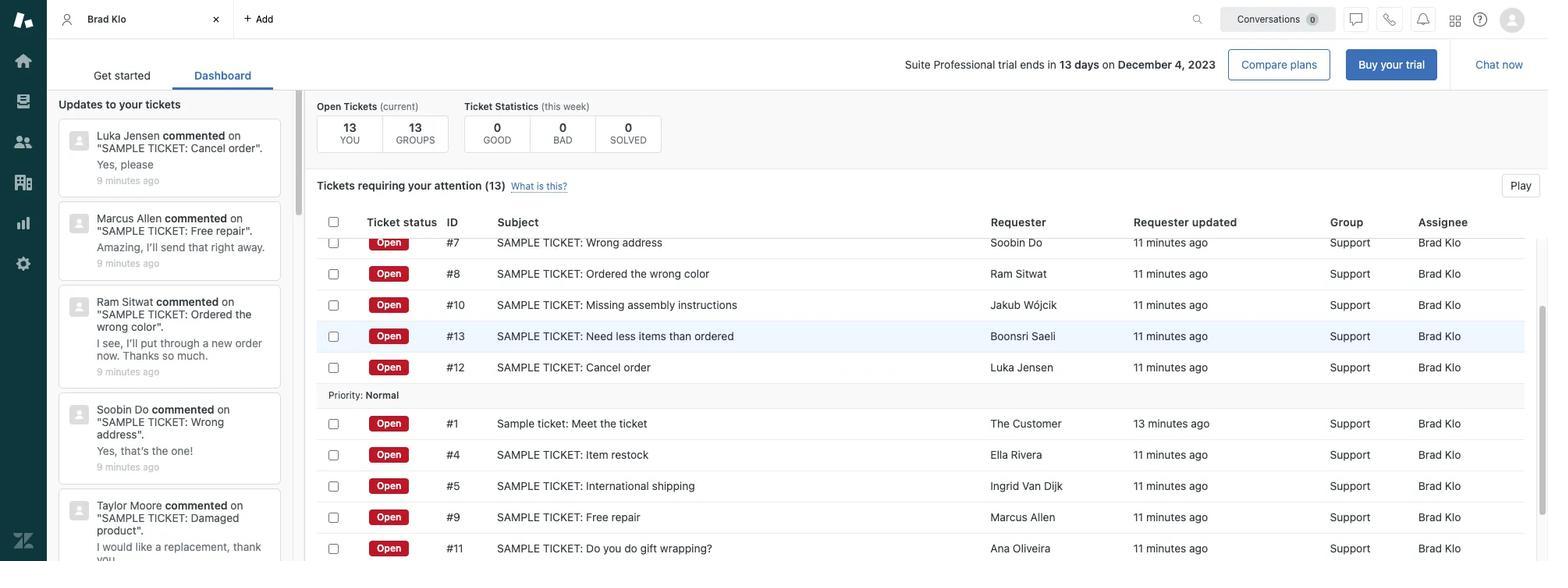 Task type: describe. For each thing, give the bounding box(es) containing it.
sample ticket: meet the ticket link
[[497, 417, 647, 431]]

brad klo for jakub wójcik
[[1418, 298, 1461, 311]]

priority : normal
[[329, 390, 399, 401]]

brad klo for ram sitwat
[[1418, 267, 1461, 280]]

wójcik
[[1024, 298, 1057, 311]]

thank
[[233, 540, 261, 553]]

zendesk products image
[[1450, 15, 1461, 26]]

#1
[[447, 417, 458, 430]]

ago for ram sitwat
[[1189, 267, 1208, 280]]

1 vertical spatial sample ticket: wrong address
[[97, 415, 224, 441]]

through
[[160, 336, 200, 349]]

sample ticket: cancel order link
[[497, 360, 651, 375]]

ticket: inside "link"
[[543, 267, 583, 280]]

rivera
[[1011, 448, 1042, 461]]

taylor
[[97, 498, 127, 512]]

9 inside i see, i'll put through a new order now. thanks so much. 9 minutes ago
[[97, 366, 103, 378]]

solved
[[610, 134, 647, 146]]

)
[[501, 179, 506, 192]]

klo for luka jensen
[[1445, 360, 1461, 374]]

11 for jakub wójcik
[[1133, 298, 1143, 311]]

1 vertical spatial tickets
[[317, 179, 355, 192]]

taylor moore commented
[[97, 498, 228, 512]]

wrapping?
[[660, 542, 712, 555]]

brad klo for marcus allen
[[1418, 510, 1461, 524]]

play
[[1511, 179, 1532, 192]]

(current)
[[380, 101, 419, 112]]

klo for ella rivera
[[1445, 448, 1461, 461]]

sitwat for ram sitwat
[[1016, 267, 1047, 280]]

section containing suite professional trial ends in
[[286, 49, 1437, 80]]

on " for ram sitwat
[[97, 295, 234, 321]]

i see, i'll put through a new order now. thanks so much. 9 minutes ago
[[97, 336, 262, 378]]

allen for marcus allen commented
[[137, 212, 162, 225]]

the customer
[[990, 417, 1062, 430]]

support for ana oliveira
[[1330, 542, 1371, 555]]

repair for sample ticket: free repair
[[611, 510, 640, 524]]

buy
[[1359, 58, 1378, 71]]

sample ticket: free repair
[[497, 510, 640, 524]]

ticket: inside 'link'
[[543, 236, 583, 249]]

chat
[[1476, 58, 1499, 71]]

group
[[1330, 215, 1364, 228]]

the inside yes, that's the one! 9 minutes ago
[[152, 444, 168, 457]]

see,
[[103, 336, 123, 349]]

get started image
[[13, 51, 34, 71]]

ago inside i see, i'll put through a new order now. thanks so much. 9 minutes ago
[[143, 366, 159, 378]]

ago inside yes, please 9 minutes ago
[[143, 175, 159, 186]]

11 minutes ago for soobin do
[[1133, 236, 1208, 249]]

order for sample ticket: cancel order ".
[[228, 141, 255, 154]]

chat now button
[[1463, 49, 1536, 80]]

#5
[[447, 479, 460, 492]]

conversations
[[1237, 13, 1300, 25]]

commented for marcus allen commented
[[165, 212, 227, 225]]

ticket: left missing
[[543, 298, 583, 311]]

jakub wójcik
[[990, 298, 1057, 311]]

brad klo tab
[[47, 0, 234, 39]]

soobin for soobin do commented
[[97, 403, 132, 416]]

started
[[115, 69, 151, 82]]

is
[[537, 180, 544, 192]]

the right meet
[[600, 417, 616, 430]]

jakub
[[990, 298, 1021, 311]]

on " for marcus allen
[[97, 212, 243, 238]]

13 you
[[340, 120, 360, 146]]

address inside the sample ticket: wrong address 'link'
[[622, 236, 662, 249]]

than
[[669, 329, 692, 343]]

requiring
[[358, 179, 405, 192]]

brad for luka jensen
[[1418, 360, 1442, 374]]

admin image
[[13, 254, 34, 274]]

your for updates to your tickets
[[119, 98, 143, 111]]

on " for soobin do
[[97, 403, 230, 429]]

minutes inside yes, please 9 minutes ago
[[105, 175, 140, 186]]

grid containing ticket status
[[305, 108, 1548, 561]]

minutes for sample ticket: missing assembly instructions
[[1146, 298, 1186, 311]]

ticket for ticket status
[[367, 215, 400, 228]]

sample ticket: wrong address inside grid
[[497, 236, 662, 249]]

commented for luka jensen commented
[[163, 129, 225, 142]]

sample ticket: ordered the wrong color link
[[497, 267, 710, 281]]

support for soobin do
[[1330, 236, 1371, 249]]

that's
[[121, 444, 149, 457]]

minutes for sample ticket: free repair
[[1146, 510, 1186, 524]]

klo for the customer
[[1445, 417, 1461, 430]]

on for sample ticket: wrong address
[[217, 403, 230, 416]]

now.
[[97, 349, 120, 362]]

zendesk image
[[13, 531, 34, 551]]

color inside sample ticket: ordered the wrong color
[[131, 320, 156, 333]]

minutes inside i see, i'll put through a new order now. thanks so much. 9 minutes ago
[[105, 366, 140, 378]]

klo for jakub wójcik
[[1445, 298, 1461, 311]]

ram for ram sitwat
[[990, 267, 1013, 280]]

items
[[639, 329, 666, 343]]

ordered
[[694, 329, 734, 343]]

status
[[403, 215, 437, 228]]

9 inside amazing, i'll send that right away. 9 minutes ago
[[97, 258, 103, 270]]

damaged
[[191, 511, 239, 524]]

minutes for sample ticket: item restock
[[1146, 448, 1186, 461]]

luka for luka jensen commented
[[97, 129, 121, 142]]

sample ticket: international shipping link
[[497, 479, 695, 493]]

klo for ana oliveira
[[1445, 542, 1461, 555]]

need
[[586, 329, 613, 343]]

open tickets (current)
[[317, 101, 419, 112]]

please
[[121, 158, 154, 171]]

trial for professional
[[998, 58, 1017, 71]]

sample ticket: cancel order ".
[[102, 141, 263, 154]]

sample ticket: do you do gift wrapping? link
[[497, 542, 712, 556]]

December 4, 2023 text field
[[1118, 58, 1216, 71]]

ram sitwat
[[990, 267, 1047, 280]]

soobin do
[[990, 236, 1042, 249]]

do for soobin do commented
[[135, 403, 149, 416]]

brad for the customer
[[1418, 417, 1442, 430]]

missing
[[586, 298, 625, 311]]

assembly
[[628, 298, 675, 311]]

support for ingrid van dijk
[[1330, 479, 1371, 492]]

soobin for soobin do
[[990, 236, 1025, 249]]

priority
[[329, 390, 360, 401]]

allen for marcus allen
[[1030, 510, 1055, 524]]

1 horizontal spatial do
[[586, 542, 600, 555]]

on right days
[[1102, 58, 1115, 71]]

wrong inside 'link'
[[586, 236, 619, 249]]

brad klo inside brad klo tab
[[87, 13, 126, 25]]

11 minutes ago for luka jensen
[[1133, 360, 1208, 374]]

amazing, i'll send that right away. 9 minutes ago
[[97, 241, 265, 270]]

#13
[[447, 329, 465, 343]]

requester for requester updated
[[1134, 215, 1189, 228]]

minutes for sample ticket: wrong address
[[1146, 236, 1186, 249]]

dijk
[[1044, 479, 1063, 492]]

open for #4
[[377, 449, 401, 460]]

ticket for ticket statistics (this week)
[[464, 101, 493, 112]]

now
[[1502, 58, 1523, 71]]

ticket: down sample ticket: international shipping link on the bottom of the page
[[543, 510, 583, 524]]

conversations button
[[1220, 7, 1336, 32]]

ago inside amazing, i'll send that right away. 9 minutes ago
[[143, 258, 159, 270]]

1 vertical spatial wrong
[[191, 415, 224, 429]]

ticket status
[[367, 215, 437, 228]]

updates to your tickets
[[59, 98, 181, 111]]

product
[[97, 523, 136, 537]]

marcus for marcus allen commented
[[97, 212, 134, 225]]

sample ticket: item restock link
[[497, 448, 649, 462]]

11 for boonsri saeli
[[1133, 329, 1143, 343]]

buy your trial button
[[1346, 49, 1437, 80]]

13 groups
[[396, 120, 435, 146]]

van
[[1022, 479, 1041, 492]]

11 for ingrid van dijk
[[1133, 479, 1143, 492]]

brad inside tab
[[87, 13, 109, 25]]

sample ticket: need less items than ordered link
[[497, 329, 734, 343]]

ticket: down sample ticket: meet the ticket link
[[543, 448, 583, 461]]

i'll inside i see, i'll put through a new order now. thanks so much. 9 minutes ago
[[126, 336, 138, 349]]

your inside button
[[1381, 58, 1403, 71]]

get started tab
[[72, 61, 172, 90]]

ago for soobin do
[[1189, 236, 1208, 249]]

#9
[[447, 510, 460, 524]]

would
[[103, 540, 132, 553]]

get
[[94, 69, 112, 82]]

11 for soobin do
[[1133, 236, 1143, 249]]

restock
[[611, 448, 649, 461]]

11 minutes ago for ram sitwat
[[1133, 267, 1208, 280]]

shipping
[[652, 479, 695, 492]]

open for #10
[[377, 299, 401, 311]]

sample inside "link"
[[497, 267, 540, 280]]

add button
[[234, 0, 283, 38]]

support for luka jensen
[[1330, 360, 1371, 374]]

brad klo for ella rivera
[[1418, 448, 1461, 461]]

sample inside sample ticket: ordered the wrong color
[[102, 307, 145, 321]]

(this
[[541, 101, 561, 112]]

less
[[616, 329, 636, 343]]

0 for 0 bad
[[559, 120, 567, 134]]

#12
[[447, 360, 465, 374]]

brad klo for luka jensen
[[1418, 360, 1461, 374]]

klo for marcus allen
[[1445, 510, 1461, 524]]

open for #1
[[377, 417, 401, 429]]

sample ticket: free repair ".
[[102, 224, 252, 238]]

gift
[[640, 542, 657, 555]]

13 for 13 groups
[[409, 120, 422, 134]]



Task type: vqa. For each thing, say whether or not it's contained in the screenshot.


Task type: locate. For each thing, give the bounding box(es) containing it.
13 inside grid
[[1133, 417, 1145, 430]]

order for sample ticket: cancel order
[[624, 360, 651, 374]]

3 support from the top
[[1330, 298, 1371, 311]]

commented for taylor moore commented
[[165, 498, 228, 512]]

1 vertical spatial marcus
[[990, 510, 1027, 524]]

0 horizontal spatial marcus
[[97, 212, 134, 225]]

ago for luka jensen
[[1189, 360, 1208, 374]]

marcus up amazing,
[[97, 212, 134, 225]]

brad for ram sitwat
[[1418, 267, 1442, 280]]

0 vertical spatial sitwat
[[1016, 267, 1047, 280]]

do for soobin do
[[1028, 236, 1042, 249]]

color inside "link"
[[684, 267, 710, 280]]

" up amazing,
[[97, 224, 102, 238]]

2 trial from the left
[[1406, 58, 1425, 71]]

1 horizontal spatial a
[[203, 336, 209, 349]]

grid
[[305, 108, 1548, 561]]

the left one!
[[152, 444, 168, 457]]

requester for requester
[[991, 215, 1046, 228]]

on " up through
[[97, 295, 234, 321]]

the down away.
[[235, 307, 252, 321]]

open for #5
[[377, 480, 401, 492]]

do up that's
[[135, 403, 149, 416]]

ticket: up please
[[148, 141, 188, 154]]

international
[[586, 479, 649, 492]]

section
[[286, 49, 1437, 80]]

1 yes, from the top
[[97, 158, 118, 171]]

commented up replacement, on the left
[[165, 498, 228, 512]]

support for the customer
[[1330, 417, 1371, 430]]

ticket: up one!
[[148, 415, 188, 429]]

ticket: up sample ticket: free repair
[[543, 479, 583, 492]]

normal
[[366, 390, 399, 401]]

10 support from the top
[[1330, 542, 1371, 555]]

assignee
[[1418, 215, 1468, 228]]

minutes inside yes, that's the one! 9 minutes ago
[[105, 461, 140, 473]]

sample ticket: ordered the wrong color up through
[[97, 307, 252, 333]]

1 vertical spatial free
[[586, 510, 608, 524]]

luka inside grid
[[990, 360, 1014, 374]]

address up that's
[[97, 428, 137, 441]]

your up status
[[408, 179, 431, 192]]

brad klo for ana oliveira
[[1418, 542, 1461, 555]]

0 inside the 0 good
[[494, 120, 501, 134]]

3 0 from the left
[[625, 120, 632, 134]]

statistics
[[495, 101, 539, 112]]

ordered up missing
[[586, 267, 628, 280]]

0 vertical spatial luka
[[97, 129, 121, 142]]

sample ticket: damaged product
[[97, 511, 239, 537]]

color up put
[[131, 320, 156, 333]]

sample inside 'link'
[[497, 236, 540, 249]]

wrong up see, at the left bottom of page
[[97, 320, 128, 333]]

jensen down saeli
[[1017, 360, 1053, 374]]

ticket: down the sample ticket: wrong address 'link'
[[543, 267, 583, 280]]

0 horizontal spatial ram
[[97, 295, 119, 308]]

9 11 from the top
[[1133, 542, 1143, 555]]

0 horizontal spatial requester
[[991, 215, 1046, 228]]

6 11 from the top
[[1133, 448, 1143, 461]]

1 horizontal spatial ordered
[[586, 267, 628, 280]]

0 inside 0 bad
[[559, 120, 567, 134]]

7 11 from the top
[[1133, 479, 1143, 492]]

1 horizontal spatial sample ticket: ordered the wrong color
[[497, 267, 710, 280]]

notifications image
[[1417, 13, 1429, 25]]

1 horizontal spatial 0
[[559, 120, 567, 134]]

instructions
[[678, 298, 737, 311]]

order down less
[[624, 360, 651, 374]]

close image
[[208, 12, 224, 27]]

much.
[[177, 349, 208, 362]]

11 minutes ago for ana oliveira
[[1133, 542, 1208, 555]]

9 inside yes, that's the one! 9 minutes ago
[[97, 461, 103, 473]]

sample ticket: free repair link
[[497, 510, 640, 524]]

11 minutes ago
[[1133, 236, 1208, 249], [1133, 267, 1208, 280], [1133, 298, 1208, 311], [1133, 329, 1208, 343], [1133, 360, 1208, 374], [1133, 448, 1208, 461], [1133, 479, 1208, 492], [1133, 510, 1208, 524], [1133, 542, 1208, 555]]

5 11 from the top
[[1133, 360, 1143, 374]]

1 horizontal spatial repair
[[611, 510, 640, 524]]

sitwat inside grid
[[1016, 267, 1047, 280]]

4 " from the top
[[97, 415, 102, 429]]

1 vertical spatial order
[[235, 336, 262, 349]]

0 horizontal spatial do
[[135, 403, 149, 416]]

1 horizontal spatial color
[[684, 267, 710, 280]]

order inside grid
[[624, 360, 651, 374]]

2 yes, from the top
[[97, 444, 118, 457]]

trial
[[998, 58, 1017, 71], [1406, 58, 1425, 71]]

5 on " from the top
[[97, 498, 243, 524]]

free
[[191, 224, 213, 238], [586, 510, 608, 524]]

marcus for marcus allen
[[990, 510, 1027, 524]]

2 9 from the top
[[97, 258, 103, 270]]

". for soobin do commented
[[137, 428, 144, 441]]

play button
[[1502, 174, 1540, 197]]

luka for luka jensen
[[990, 360, 1014, 374]]

cancel down dashboard
[[191, 141, 226, 154]]

ticket: up sample ticket: ordered the wrong color "link"
[[543, 236, 583, 249]]

1 vertical spatial yes,
[[97, 444, 118, 457]]

ago for ana oliveira
[[1189, 542, 1208, 555]]

1 horizontal spatial soobin
[[990, 236, 1025, 249]]

trial for your
[[1406, 58, 1425, 71]]

0 horizontal spatial wrong
[[191, 415, 224, 429]]

soobin up ram sitwat
[[990, 236, 1025, 249]]

4 9 from the top
[[97, 461, 103, 473]]

soobin inside grid
[[990, 236, 1025, 249]]

support for boonsri saeli
[[1330, 329, 1371, 343]]

do up ram sitwat
[[1028, 236, 1042, 249]]

attention
[[434, 179, 482, 192]]

0 horizontal spatial ticket
[[367, 215, 400, 228]]

1 horizontal spatial free
[[586, 510, 608, 524]]

0 vertical spatial wrong
[[586, 236, 619, 249]]

2 11 minutes ago from the top
[[1133, 267, 1208, 280]]

suite professional trial ends in 13 days on december 4, 2023
[[905, 58, 1216, 71]]

0 horizontal spatial allen
[[137, 212, 162, 225]]

1 vertical spatial i
[[97, 540, 100, 553]]

5 " from the top
[[97, 511, 102, 524]]

1 vertical spatial cancel
[[586, 360, 621, 374]]

ram up jakub
[[990, 267, 1013, 280]]

order inside i see, i'll put through a new order now. thanks so much. 9 minutes ago
[[235, 336, 262, 349]]

0 horizontal spatial cancel
[[191, 141, 226, 154]]

" for soobin do commented
[[97, 415, 102, 429]]

ticket down the requiring
[[367, 215, 400, 228]]

" up yes, please 9 minutes ago
[[97, 141, 102, 154]]

3 11 minutes ago from the top
[[1133, 298, 1208, 311]]

0 horizontal spatial soobin
[[97, 403, 132, 416]]

ticket: up the i would like a replacement, thank you.
[[148, 511, 188, 524]]

0 vertical spatial free
[[191, 224, 213, 238]]

get help image
[[1473, 12, 1487, 27]]

1 vertical spatial soobin
[[97, 403, 132, 416]]

i inside the i would like a replacement, thank you.
[[97, 540, 100, 553]]

0 solved
[[610, 120, 647, 146]]

tickets up 13 you
[[344, 101, 377, 112]]

on up the new
[[222, 295, 234, 308]]

1 vertical spatial a
[[155, 540, 161, 553]]

11 minutes ago for marcus allen
[[1133, 510, 1208, 524]]

0 horizontal spatial wrong
[[97, 320, 128, 333]]

sample ticket: need less items than ordered
[[497, 329, 734, 343]]

i'll left send
[[147, 241, 158, 254]]

trial down notifications image at the right of page
[[1406, 58, 1425, 71]]

2 horizontal spatial your
[[1381, 58, 1403, 71]]

sample ticket: wrong address up one!
[[97, 415, 224, 441]]

1 horizontal spatial requester
[[1134, 215, 1189, 228]]

on down dashboard
[[228, 129, 241, 142]]

0 vertical spatial address
[[622, 236, 662, 249]]

on " up one!
[[97, 403, 230, 429]]

suite
[[905, 58, 931, 71]]

brad klo for boonsri saeli
[[1418, 329, 1461, 343]]

9 up taylor
[[97, 461, 103, 473]]

brad for marcus allen
[[1418, 510, 1442, 524]]

a left the new
[[203, 336, 209, 349]]

main element
[[0, 0, 47, 561]]

1 horizontal spatial luka
[[990, 360, 1014, 374]]

6 support from the top
[[1330, 417, 1371, 430]]

2 support from the top
[[1330, 267, 1371, 280]]

7 11 minutes ago from the top
[[1133, 479, 1208, 492]]

klo for ram sitwat
[[1445, 267, 1461, 280]]

on " up send
[[97, 212, 243, 238]]

open for #12
[[377, 361, 401, 373]]

0 vertical spatial marcus
[[97, 212, 134, 225]]

2 vertical spatial your
[[408, 179, 431, 192]]

0 horizontal spatial sample ticket: ordered the wrong color
[[97, 307, 252, 333]]

soobin up that's
[[97, 403, 132, 416]]

ago for the customer
[[1191, 417, 1210, 430]]

2 vertical spatial do
[[586, 542, 600, 555]]

0 horizontal spatial trial
[[998, 58, 1017, 71]]

requester
[[991, 215, 1046, 228], [1134, 215, 1189, 228]]

i'll inside amazing, i'll send that right away. 9 minutes ago
[[147, 241, 158, 254]]

9 up amazing,
[[97, 175, 103, 186]]

away.
[[237, 241, 265, 254]]

the inside sample ticket: ordered the wrong color
[[235, 307, 252, 321]]

open for #13
[[377, 330, 401, 342]]

cancel for sample ticket: cancel order ".
[[191, 141, 226, 154]]

4,
[[1175, 58, 1185, 71]]

ram inside grid
[[990, 267, 1013, 280]]

ago
[[143, 175, 159, 186], [1189, 236, 1208, 249], [143, 258, 159, 270], [1189, 267, 1208, 280], [1189, 298, 1208, 311], [1189, 329, 1208, 343], [1189, 360, 1208, 374], [143, 366, 159, 378], [1191, 417, 1210, 430], [1189, 448, 1208, 461], [143, 461, 159, 473], [1189, 479, 1208, 492], [1189, 510, 1208, 524], [1189, 542, 1208, 555]]

open
[[317, 101, 341, 112], [377, 236, 401, 248], [377, 268, 401, 279], [377, 299, 401, 311], [377, 330, 401, 342], [377, 361, 401, 373], [377, 417, 401, 429], [377, 449, 401, 460], [377, 480, 401, 492], [377, 511, 401, 523], [377, 542, 401, 554]]

7 support from the top
[[1330, 448, 1371, 461]]

moore
[[130, 498, 162, 512]]

4 on " from the top
[[97, 403, 230, 429]]

3 on " from the top
[[97, 295, 234, 321]]

views image
[[13, 91, 34, 112]]

on " up the i would like a replacement, thank you.
[[97, 498, 243, 524]]

color up instructions
[[684, 267, 710, 280]]

cancel inside grid
[[586, 360, 621, 374]]

0 down statistics
[[494, 120, 501, 134]]

zendesk support image
[[13, 10, 34, 30]]

0 vertical spatial ordered
[[586, 267, 628, 280]]

allen up send
[[137, 212, 162, 225]]

1 on " from the top
[[97, 129, 241, 154]]

sample inside sample ticket: damaged product
[[102, 511, 145, 524]]

put
[[141, 336, 157, 349]]

color
[[684, 267, 710, 280], [131, 320, 156, 333]]

cancel for sample ticket: cancel order
[[586, 360, 621, 374]]

you
[[603, 542, 621, 555]]

2 requester from the left
[[1134, 215, 1189, 228]]

a inside the i would like a replacement, thank you.
[[155, 540, 161, 553]]

i left the would
[[97, 540, 100, 553]]

0 vertical spatial wrong
[[650, 267, 681, 280]]

0 vertical spatial your
[[1381, 58, 1403, 71]]

yes, left please
[[97, 158, 118, 171]]

0 horizontal spatial color
[[131, 320, 156, 333]]

klo for boonsri saeli
[[1445, 329, 1461, 343]]

on " for luka jensen
[[97, 129, 241, 154]]

so
[[162, 349, 174, 362]]

yes, inside yes, that's the one! 9 minutes ago
[[97, 444, 118, 457]]

3 9 from the top
[[97, 366, 103, 378]]

1 vertical spatial sitwat
[[122, 295, 153, 308]]

ends
[[1020, 58, 1045, 71]]

boonsri saeli
[[990, 329, 1056, 343]]

ordered inside "link"
[[586, 267, 628, 280]]

0 vertical spatial color
[[684, 267, 710, 280]]

on for sample ticket: cancel order
[[228, 129, 241, 142]]

yes, please 9 minutes ago
[[97, 158, 159, 186]]

ram sitwat commented
[[97, 295, 219, 308]]

minutes for sample ticket: cancel order
[[1146, 360, 1186, 374]]

jensen for luka jensen commented
[[124, 129, 160, 142]]

ticket inside grid
[[367, 215, 400, 228]]

2 vertical spatial order
[[624, 360, 651, 374]]

commented for soobin do commented
[[152, 403, 214, 416]]

1 11 from the top
[[1133, 236, 1143, 249]]

2 i from the top
[[97, 540, 100, 553]]

1 support from the top
[[1330, 236, 1371, 249]]

repair for sample ticket: free repair ".
[[216, 224, 245, 238]]

1 trial from the left
[[998, 58, 1017, 71]]

"
[[97, 141, 102, 154], [97, 224, 102, 238], [97, 307, 102, 321], [97, 415, 102, 429], [97, 511, 102, 524]]

9 11 minutes ago from the top
[[1133, 542, 1208, 555]]

11 for ana oliveira
[[1133, 542, 1143, 555]]

customer
[[1013, 417, 1062, 430]]

sample ticket: meet the ticket
[[497, 417, 647, 430]]

1 horizontal spatial wrong
[[650, 267, 681, 280]]

repair up right
[[216, 224, 245, 238]]

add
[[256, 13, 273, 25]]

11 minutes ago for ella rivera
[[1133, 448, 1208, 461]]

0 vertical spatial repair
[[216, 224, 245, 238]]

open for #9
[[377, 511, 401, 523]]

open for #11
[[377, 542, 401, 554]]

repair up do
[[611, 510, 640, 524]]

brad for ingrid van dijk
[[1418, 479, 1442, 492]]

Select All Tickets checkbox
[[329, 217, 339, 227]]

0 vertical spatial i
[[97, 336, 100, 349]]

the up assembly
[[631, 267, 647, 280]]

sample ticket: ordered the wrong color
[[497, 267, 710, 280], [97, 307, 252, 333]]

yes, left that's
[[97, 444, 118, 457]]

#11
[[447, 542, 463, 555]]

klo for ingrid van dijk
[[1445, 479, 1461, 492]]

subject
[[497, 215, 539, 228]]

9 support from the top
[[1330, 510, 1371, 524]]

sample ticket: do you do gift wrapping?
[[497, 542, 712, 555]]

yes, inside yes, please 9 minutes ago
[[97, 158, 118, 171]]

ticket: up sample ticket: meet the ticket
[[543, 360, 583, 374]]

organizations image
[[13, 172, 34, 193]]

2 0 from the left
[[559, 120, 567, 134]]

ticket: up sample ticket: cancel order on the left of page
[[543, 329, 583, 343]]

brad klo for the customer
[[1418, 417, 1461, 430]]

sitwat up put
[[122, 295, 153, 308]]

" up yes, that's the one! 9 minutes ago
[[97, 415, 102, 429]]

ingrid
[[990, 479, 1019, 492]]

free up that
[[191, 224, 213, 238]]

1 0 from the left
[[494, 120, 501, 134]]

sample ticket: wrong address link
[[497, 236, 662, 250]]

11 for marcus allen
[[1133, 510, 1143, 524]]

0 vertical spatial sample ticket: wrong address
[[497, 236, 662, 249]]

1 vertical spatial luka
[[990, 360, 1014, 374]]

brad klo
[[87, 13, 126, 25], [1418, 236, 1461, 249], [1418, 267, 1461, 280], [1418, 298, 1461, 311], [1418, 329, 1461, 343], [1418, 360, 1461, 374], [1418, 417, 1461, 430], [1418, 448, 1461, 461], [1418, 479, 1461, 492], [1418, 510, 1461, 524], [1418, 542, 1461, 555]]

support for ram sitwat
[[1330, 267, 1371, 280]]

trial left ends
[[998, 58, 1017, 71]]

chat now
[[1476, 58, 1523, 71]]

sample ticket: cancel order
[[497, 360, 651, 374]]

ordered up the new
[[191, 307, 232, 321]]

0 horizontal spatial repair
[[216, 224, 245, 238]]

klo inside tab
[[111, 13, 126, 25]]

8 11 from the top
[[1133, 510, 1143, 524]]

1 horizontal spatial trial
[[1406, 58, 1425, 71]]

1 horizontal spatial allen
[[1030, 510, 1055, 524]]

2 horizontal spatial do
[[1028, 236, 1042, 249]]

11 for ram sitwat
[[1133, 267, 1143, 280]]

you
[[340, 134, 360, 146]]

ram for ram sitwat commented
[[97, 295, 119, 308]]

i for i see, i'll put through a new order now. thanks so much. 9 minutes ago
[[97, 336, 100, 349]]

ticket
[[619, 417, 647, 430]]

2 horizontal spatial 0
[[625, 120, 632, 134]]

1 i from the top
[[97, 336, 100, 349]]

". for taylor moore commented
[[136, 523, 144, 537]]

i'll left put
[[126, 336, 138, 349]]

(
[[485, 179, 489, 192]]

buy your trial
[[1359, 58, 1425, 71]]

trial inside button
[[1406, 58, 1425, 71]]

11 minutes ago for boonsri saeli
[[1133, 329, 1208, 343]]

ticket: up send
[[148, 224, 188, 238]]

sample ticket: ordered the wrong color inside grid
[[497, 267, 710, 280]]

2 on " from the top
[[97, 212, 243, 238]]

minutes for sample ticket: meet the ticket
[[1148, 417, 1188, 430]]

0 horizontal spatial luka
[[97, 129, 121, 142]]

commented up that
[[165, 212, 227, 225]]

like
[[135, 540, 152, 553]]

minutes inside amazing, i'll send that right away. 9 minutes ago
[[105, 258, 140, 270]]

1 horizontal spatial i'll
[[147, 241, 158, 254]]

13 inside 13 you
[[343, 120, 356, 134]]

commented down tickets
[[163, 129, 225, 142]]

" up now. at the left bottom of the page
[[97, 307, 102, 321]]

0 horizontal spatial 0
[[494, 120, 501, 134]]

free down sample ticket: international shipping link on the bottom of the page
[[586, 510, 608, 524]]

wrong inside sample ticket: ordered the wrong color
[[97, 320, 128, 333]]

jensen for luka jensen
[[1017, 360, 1053, 374]]

0 vertical spatial tickets
[[344, 101, 377, 112]]

on up right
[[230, 212, 243, 225]]

sitwat
[[1016, 267, 1047, 280], [122, 295, 153, 308]]

1 horizontal spatial cancel
[[586, 360, 621, 374]]

0 for 0 good
[[494, 120, 501, 134]]

1 horizontal spatial ram
[[990, 267, 1013, 280]]

0 right 0 bad
[[625, 120, 632, 134]]

jensen inside grid
[[1017, 360, 1053, 374]]

1 vertical spatial ordered
[[191, 307, 232, 321]]

4 11 from the top
[[1133, 329, 1143, 343]]

week)
[[563, 101, 590, 112]]

0 horizontal spatial your
[[119, 98, 143, 111]]

luka jensen
[[990, 360, 1053, 374]]

yes, for yes, that's the one!
[[97, 444, 118, 457]]

". for ram sitwat commented
[[156, 320, 164, 333]]

11
[[1133, 236, 1143, 249], [1133, 267, 1143, 280], [1133, 298, 1143, 311], [1133, 329, 1143, 343], [1133, 360, 1143, 374], [1133, 448, 1143, 461], [1133, 479, 1143, 492], [1133, 510, 1143, 524], [1133, 542, 1143, 555]]

customers image
[[13, 132, 34, 152]]

marcus inside grid
[[990, 510, 1027, 524]]

order right the new
[[235, 336, 262, 349]]

4 11 minutes ago from the top
[[1133, 329, 1208, 343]]

0 horizontal spatial free
[[191, 224, 213, 238]]

9 down amazing,
[[97, 258, 103, 270]]

on down the new
[[217, 403, 230, 416]]

ago for ingrid van dijk
[[1189, 479, 1208, 492]]

jensen up please
[[124, 129, 160, 142]]

5 11 minutes ago from the top
[[1133, 360, 1208, 374]]

i'll
[[147, 241, 158, 254], [126, 336, 138, 349]]

0 vertical spatial order
[[228, 141, 255, 154]]

ram up see, at the left bottom of page
[[97, 295, 119, 308]]

0 vertical spatial jensen
[[124, 129, 160, 142]]

8 support from the top
[[1330, 479, 1371, 492]]

0 vertical spatial yes,
[[97, 158, 118, 171]]

minutes for sample ticket: do you do gift wrapping?
[[1146, 542, 1186, 555]]

0 horizontal spatial jensen
[[124, 129, 160, 142]]

1 horizontal spatial sample ticket: wrong address
[[497, 236, 662, 249]]

button displays agent's chat status as invisible. image
[[1350, 13, 1362, 25]]

1 vertical spatial address
[[97, 428, 137, 441]]

1 horizontal spatial marcus
[[990, 510, 1027, 524]]

tickets
[[145, 98, 181, 111]]

wrong up assembly
[[650, 267, 681, 280]]

ago for jakub wójcik
[[1189, 298, 1208, 311]]

0 vertical spatial a
[[203, 336, 209, 349]]

9 down now. at the left bottom of the page
[[97, 366, 103, 378]]

tab list
[[72, 61, 273, 90]]

ticket: inside sample ticket: damaged product
[[148, 511, 188, 524]]

tab list containing get started
[[72, 61, 273, 90]]

8 11 minutes ago from the top
[[1133, 510, 1208, 524]]

allen down dijk
[[1030, 510, 1055, 524]]

5 support from the top
[[1330, 360, 1371, 374]]

1 vertical spatial i'll
[[126, 336, 138, 349]]

order down dashboard
[[228, 141, 255, 154]]

luka down boonsri on the bottom right of the page
[[990, 360, 1014, 374]]

brad klo for ingrid van dijk
[[1418, 479, 1461, 492]]

cancel down need
[[586, 360, 621, 374]]

ticket:
[[538, 417, 569, 430]]

on " down tickets
[[97, 129, 241, 154]]

0 horizontal spatial sitwat
[[122, 295, 153, 308]]

good
[[483, 134, 512, 146]]

ticket up the 0 good
[[464, 101, 493, 112]]

3 " from the top
[[97, 307, 102, 321]]

None checkbox
[[329, 238, 339, 248], [329, 300, 339, 310], [329, 419, 339, 429], [329, 543, 339, 554], [329, 238, 339, 248], [329, 300, 339, 310], [329, 419, 339, 429], [329, 543, 339, 554]]

free for sample ticket: free repair
[[586, 510, 608, 524]]

the
[[990, 417, 1010, 430]]

commented for ram sitwat commented
[[156, 295, 219, 308]]

sample ticket: item restock
[[497, 448, 649, 461]]

11 minutes ago for ingrid van dijk
[[1133, 479, 1208, 492]]

11 for ella rivera
[[1133, 448, 1143, 461]]

brad for boonsri saeli
[[1418, 329, 1442, 343]]

0 down the (this at the top of the page
[[559, 120, 567, 134]]

wrong inside "link"
[[650, 267, 681, 280]]

1 horizontal spatial your
[[408, 179, 431, 192]]

0 vertical spatial cancel
[[191, 141, 226, 154]]

9 inside yes, please 9 minutes ago
[[97, 175, 103, 186]]

1 vertical spatial color
[[131, 320, 156, 333]]

1 vertical spatial ram
[[97, 295, 119, 308]]

luka down to
[[97, 129, 121, 142]]

0 vertical spatial do
[[1028, 236, 1042, 249]]

allen inside grid
[[1030, 510, 1055, 524]]

a right the like
[[155, 540, 161, 553]]

1 11 minutes ago from the top
[[1133, 236, 1208, 249]]

1 vertical spatial allen
[[1030, 510, 1055, 524]]

repair inside "sample ticket: free repair" link
[[611, 510, 640, 524]]

0 horizontal spatial ordered
[[191, 307, 232, 321]]

the inside "link"
[[631, 267, 647, 280]]

commented up through
[[156, 295, 219, 308]]

1 horizontal spatial ticket
[[464, 101, 493, 112]]

amazing,
[[97, 241, 144, 254]]

2 " from the top
[[97, 224, 102, 238]]

0 horizontal spatial address
[[97, 428, 137, 441]]

requester up soobin do
[[991, 215, 1046, 228]]

minutes for sample ticket: need less items than ordered
[[1146, 329, 1186, 343]]

ticket: down "sample ticket: free repair" link at the bottom
[[543, 542, 583, 555]]

1 vertical spatial sample ticket: ordered the wrong color
[[97, 307, 252, 333]]

0 vertical spatial i'll
[[147, 241, 158, 254]]

13 for 13 minutes ago
[[1133, 417, 1145, 430]]

1 horizontal spatial address
[[622, 236, 662, 249]]

ella
[[990, 448, 1008, 461]]

ago inside yes, that's the one! 9 minutes ago
[[143, 461, 159, 473]]

on for sample ticket: ordered the wrong color
[[222, 295, 234, 308]]

tabs tab list
[[47, 0, 1176, 39]]

ago for marcus allen
[[1189, 510, 1208, 524]]

" up you. in the left bottom of the page
[[97, 511, 102, 524]]

0 horizontal spatial sample ticket: wrong address
[[97, 415, 224, 441]]

1 vertical spatial your
[[119, 98, 143, 111]]

ticket
[[464, 101, 493, 112], [367, 215, 400, 228]]

meet
[[572, 417, 597, 430]]

0 inside 0 solved
[[625, 120, 632, 134]]

9
[[97, 175, 103, 186], [97, 258, 103, 270], [97, 366, 103, 378], [97, 461, 103, 473]]

ram
[[990, 267, 1013, 280], [97, 295, 119, 308]]

6 11 minutes ago from the top
[[1133, 448, 1208, 461]]

i left see, at the left bottom of page
[[97, 336, 100, 349]]

1 vertical spatial repair
[[611, 510, 640, 524]]

this?
[[546, 180, 567, 192]]

support for jakub wójcik
[[1330, 298, 1371, 311]]

i for i would like a replacement, thank you.
[[97, 540, 100, 553]]

brad for jakub wójcik
[[1418, 298, 1442, 311]]

compare plans button
[[1228, 49, 1331, 80]]

requester left updated
[[1134, 215, 1189, 228]]

address up sample ticket: ordered the wrong color "link"
[[622, 236, 662, 249]]

brad for soobin do
[[1418, 236, 1442, 249]]

1 9 from the top
[[97, 175, 103, 186]]

ago for ella rivera
[[1189, 448, 1208, 461]]

your for tickets requiring your attention ( 13 ) what is this?
[[408, 179, 431, 192]]

#10
[[447, 298, 465, 311]]

1 vertical spatial jensen
[[1017, 360, 1053, 374]]

ticket: up through
[[148, 307, 188, 321]]

2 11 from the top
[[1133, 267, 1143, 280]]

1 " from the top
[[97, 141, 102, 154]]

0 vertical spatial sample ticket: ordered the wrong color
[[497, 267, 710, 280]]

1 horizontal spatial sitwat
[[1016, 267, 1047, 280]]

open for #7
[[377, 236, 401, 248]]

wrong up one!
[[191, 415, 224, 429]]

1 vertical spatial wrong
[[97, 320, 128, 333]]

do
[[1028, 236, 1042, 249], [135, 403, 149, 416], [586, 542, 600, 555]]

13 inside the 13 groups
[[409, 120, 422, 134]]

send
[[161, 241, 185, 254]]

3 11 from the top
[[1133, 298, 1143, 311]]

on " for taylor moore
[[97, 498, 243, 524]]

wrong up sample ticket: ordered the wrong color "link"
[[586, 236, 619, 249]]

sitwat for ram sitwat commented
[[122, 295, 153, 308]]

sample ticket: wrong address
[[497, 236, 662, 249], [97, 415, 224, 441]]

do left you on the left
[[586, 542, 600, 555]]

marcus down ingrid
[[990, 510, 1027, 524]]

free inside grid
[[586, 510, 608, 524]]

commented up one!
[[152, 403, 214, 416]]

0 vertical spatial ram
[[990, 267, 1013, 280]]

klo for soobin do
[[1445, 236, 1461, 249]]

your right to
[[119, 98, 143, 111]]

None checkbox
[[329, 269, 339, 279], [329, 331, 339, 341], [329, 362, 339, 373], [329, 450, 339, 460], [329, 481, 339, 491], [329, 512, 339, 522], [329, 269, 339, 279], [329, 331, 339, 341], [329, 362, 339, 373], [329, 450, 339, 460], [329, 481, 339, 491], [329, 512, 339, 522]]

1 requester from the left
[[991, 215, 1046, 228]]

4 support from the top
[[1330, 329, 1371, 343]]

sample ticket: wrong address up sample ticket: ordered the wrong color "link"
[[497, 236, 662, 249]]

reporting image
[[13, 213, 34, 233]]

support
[[1330, 236, 1371, 249], [1330, 267, 1371, 280], [1330, 298, 1371, 311], [1330, 329, 1371, 343], [1330, 360, 1371, 374], [1330, 417, 1371, 430], [1330, 448, 1371, 461], [1330, 479, 1371, 492], [1330, 510, 1371, 524], [1330, 542, 1371, 555]]

a inside i see, i'll put through a new order now. thanks so much. 9 minutes ago
[[203, 336, 209, 349]]

marcus
[[97, 212, 134, 225], [990, 510, 1027, 524]]

luka
[[97, 129, 121, 142], [990, 360, 1014, 374]]

1 horizontal spatial jensen
[[1017, 360, 1053, 374]]

" for taylor moore commented
[[97, 511, 102, 524]]

i inside i see, i'll put through a new order now. thanks so much. 9 minutes ago
[[97, 336, 100, 349]]

13 for 13 you
[[343, 120, 356, 134]]

brad for ana oliveira
[[1418, 542, 1442, 555]]



